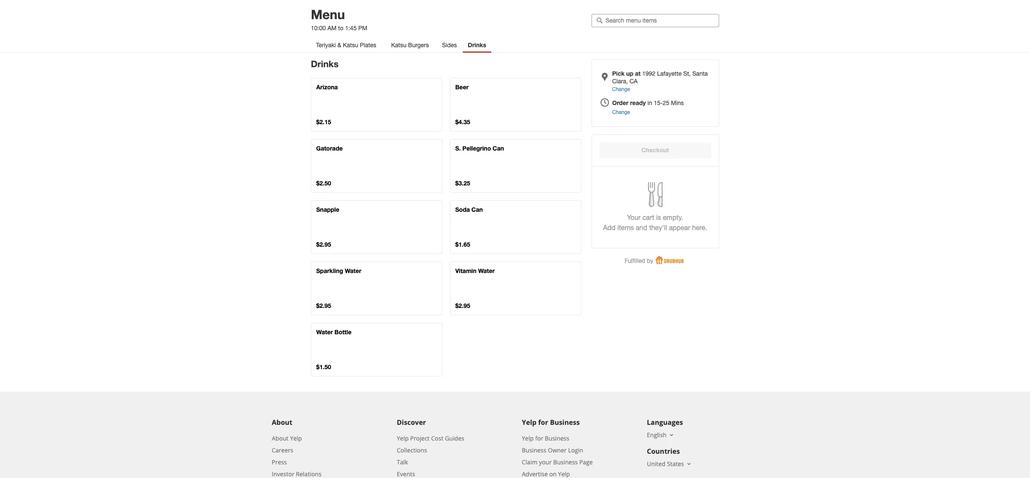 Task type: locate. For each thing, give the bounding box(es) containing it.
katsu left burgers
[[391, 42, 407, 48]]

fulfilled by
[[625, 257, 654, 264]]

1 change button from the top
[[613, 85, 630, 93]]

business
[[550, 418, 580, 427], [545, 434, 569, 442], [522, 446, 547, 454], [553, 458, 578, 466]]

katsu
[[343, 42, 358, 48], [391, 42, 407, 48]]

$2.95 up water bottle
[[316, 302, 331, 309]]

discover
[[397, 418, 426, 427]]

2 about from the top
[[272, 434, 289, 442]]

united
[[647, 460, 666, 468]]

soda
[[456, 206, 470, 213]]

for for yelp for business
[[538, 418, 548, 427]]

$2.95 down vitamin
[[456, 302, 471, 309]]

2 horizontal spatial water
[[478, 267, 495, 274]]

water right vitamin
[[478, 267, 495, 274]]

0 horizontal spatial katsu
[[343, 42, 358, 48]]

katsu burgers
[[391, 42, 429, 48]]

drinks menu
[[311, 0, 589, 392]]

water bottle
[[316, 328, 352, 336]]

1 vertical spatial drinks
[[311, 59, 339, 69]]

add
[[603, 224, 616, 231]]

water left bottle
[[316, 328, 333, 336]]

1 horizontal spatial drinks
[[468, 41, 486, 48]]

yelp up claim
[[522, 434, 534, 442]]

0 vertical spatial change button
[[613, 85, 630, 93]]

2 change button from the top
[[613, 108, 630, 116]]

0 vertical spatial for
[[538, 418, 548, 427]]

change button for order ready
[[613, 108, 630, 116]]

for
[[538, 418, 548, 427], [535, 434, 543, 442]]

$1.65
[[456, 241, 471, 248]]

talk
[[397, 458, 408, 466]]

can right pellegrino
[[493, 145, 504, 152]]

1 about from the top
[[272, 418, 292, 427]]

$1.50
[[316, 363, 331, 370]]

checkout
[[642, 146, 669, 154]]

snapple
[[316, 206, 340, 213]]

change button
[[613, 85, 630, 93], [613, 108, 630, 116]]

1 horizontal spatial katsu
[[391, 42, 407, 48]]

$2.95 up sparkling
[[316, 241, 331, 248]]

about up careers
[[272, 434, 289, 442]]

1 vertical spatial about
[[272, 434, 289, 442]]

change down clara,
[[613, 86, 630, 92]]

for inside "yelp for business business owner login claim your business page advertise on yelp"
[[535, 434, 543, 442]]

yelp up the yelp for business 'link'
[[522, 418, 537, 427]]

0 horizontal spatial water
[[316, 328, 333, 336]]

yelp inside "yelp project cost guides collections talk events"
[[397, 434, 409, 442]]

about inside about yelp careers press investor relations
[[272, 434, 289, 442]]

by
[[647, 257, 654, 264]]

business down owner
[[553, 458, 578, 466]]

drinks
[[468, 41, 486, 48], [311, 59, 339, 69]]

relations
[[296, 470, 322, 478]]

0 vertical spatial about
[[272, 418, 292, 427]]

for up the yelp for business 'link'
[[538, 418, 548, 427]]

0 horizontal spatial drinks
[[311, 59, 339, 69]]

sides
[[442, 42, 457, 48]]

events
[[397, 470, 415, 478]]

10:00
[[311, 25, 326, 31]]

1 vertical spatial change
[[613, 109, 630, 115]]

owner
[[548, 446, 567, 454]]

drinks inside tab list
[[468, 41, 486, 48]]

appear
[[669, 224, 691, 231]]

1 change from the top
[[613, 86, 630, 92]]

for up business owner login link
[[535, 434, 543, 442]]

yelp for business
[[522, 418, 580, 427]]

16 chevron down v2 image
[[668, 432, 675, 438]]

0 vertical spatial drinks
[[468, 41, 486, 48]]

page
[[579, 458, 593, 466]]

change button down clara,
[[613, 85, 630, 93]]

can right soda
[[472, 206, 483, 213]]

items
[[618, 224, 634, 231]]

change button down the order
[[613, 108, 630, 116]]

careers
[[272, 446, 293, 454]]

on
[[549, 470, 557, 478]]

1 vertical spatial change button
[[613, 108, 630, 116]]

1 horizontal spatial water
[[345, 267, 362, 274]]

about
[[272, 418, 292, 427], [272, 434, 289, 442]]

2 katsu from the left
[[391, 42, 407, 48]]

yelp up collections link
[[397, 434, 409, 442]]

up
[[627, 70, 634, 77]]

change down the order
[[613, 109, 630, 115]]

your cart is empty. add items and they'll appear here.
[[603, 214, 708, 231]]

order
[[613, 99, 629, 106]]

yelp
[[522, 418, 537, 427], [290, 434, 302, 442], [397, 434, 409, 442], [522, 434, 534, 442], [558, 470, 570, 478]]

0 vertical spatial change
[[613, 86, 630, 92]]

1 vertical spatial for
[[535, 434, 543, 442]]

2 change from the top
[[613, 109, 630, 115]]

0 horizontal spatial can
[[472, 206, 483, 213]]

advertise
[[522, 470, 548, 478]]

languages
[[647, 418, 683, 427]]

about up about yelp link
[[272, 418, 292, 427]]

$4.35
[[456, 118, 471, 125]]

cost
[[431, 434, 444, 442]]

cart
[[643, 214, 655, 221]]

empty.
[[663, 214, 684, 221]]

water for sparkling water
[[345, 267, 362, 274]]

yelp project cost guides collections talk events
[[397, 434, 464, 478]]

lafayette
[[657, 70, 682, 77]]

$2.50
[[316, 179, 331, 187]]

yelp for business link
[[522, 434, 569, 442]]

water right sparkling
[[345, 267, 362, 274]]

burgers
[[408, 42, 429, 48]]

1 vertical spatial can
[[472, 206, 483, 213]]

order ready in 15-25 mins
[[613, 99, 684, 106]]

yelp for business business owner login claim your business page advertise on yelp
[[522, 434, 593, 478]]

is
[[656, 214, 661, 221]]

yelp project cost guides link
[[397, 434, 464, 442]]

drinks right sides on the left of the page
[[468, 41, 486, 48]]

1 horizontal spatial can
[[493, 145, 504, 152]]

Search menu items text field
[[606, 16, 715, 24]]

1992
[[643, 70, 656, 77]]

25
[[663, 100, 670, 106]]

business up claim
[[522, 446, 547, 454]]

countries
[[647, 447, 680, 456]]

change
[[613, 86, 630, 92], [613, 109, 630, 115]]

can
[[493, 145, 504, 152], [472, 206, 483, 213]]

$2.95
[[316, 241, 331, 248], [316, 302, 331, 309], [456, 302, 471, 309]]

login
[[568, 446, 583, 454]]

pick
[[613, 70, 625, 77]]

collections
[[397, 446, 427, 454]]

drinks down 'teriyaki'
[[311, 59, 339, 69]]

yelp up careers
[[290, 434, 302, 442]]

to
[[338, 25, 344, 31]]

katsu right &
[[343, 42, 358, 48]]

advertise on yelp link
[[522, 470, 570, 478]]

english
[[647, 431, 667, 439]]

water
[[345, 267, 362, 274], [478, 267, 495, 274], [316, 328, 333, 336]]



Task type: describe. For each thing, give the bounding box(es) containing it.
talk link
[[397, 458, 408, 466]]

business up the yelp for business 'link'
[[550, 418, 580, 427]]

pellegrino
[[463, 145, 491, 152]]

business owner login link
[[522, 446, 583, 454]]

16 chevron down v2 image
[[686, 461, 693, 467]]

guides
[[445, 434, 464, 442]]

s.
[[456, 145, 461, 152]]

united states
[[647, 460, 684, 468]]

teriyaki & katsu plates
[[316, 42, 376, 48]]

menu
[[311, 7, 345, 22]]

united states button
[[647, 460, 693, 468]]

your
[[627, 214, 641, 221]]

for for yelp for business business owner login claim your business page advertise on yelp
[[535, 434, 543, 442]]

claim your business page link
[[522, 458, 593, 466]]

drinks inside menu
[[311, 59, 339, 69]]

1:45
[[345, 25, 357, 31]]

states
[[667, 460, 684, 468]]

vitamin
[[456, 267, 477, 274]]

they'll
[[650, 224, 667, 231]]

ready
[[630, 99, 646, 106]]

water for vitamin water
[[478, 267, 495, 274]]

yelp for yelp for business
[[522, 418, 537, 427]]

sparkling water
[[316, 267, 362, 274]]

1 katsu from the left
[[343, 42, 358, 48]]

change for pick up at
[[613, 86, 630, 92]]

0 vertical spatial can
[[493, 145, 504, 152]]

about yelp careers press investor relations
[[272, 434, 322, 478]]

your
[[539, 458, 552, 466]]

pm
[[358, 25, 367, 31]]

clara,
[[613, 78, 628, 85]]

here.
[[693, 224, 708, 231]]

pick up at
[[613, 70, 641, 77]]

ca
[[630, 78, 638, 85]]

$3.25
[[456, 179, 471, 187]]

english button
[[647, 431, 675, 439]]

teriyaki
[[316, 42, 336, 48]]

press
[[272, 458, 287, 466]]

careers link
[[272, 446, 293, 454]]

project
[[410, 434, 430, 442]]

yelp inside about yelp careers press investor relations
[[290, 434, 302, 442]]

collections link
[[397, 446, 427, 454]]

about for about yelp careers press investor relations
[[272, 434, 289, 442]]

yelp right 'on'
[[558, 470, 570, 478]]

menu 10:00 am to 1:45 pm
[[311, 7, 367, 31]]

drinks tab list
[[311, 37, 522, 53]]

fulfilled
[[625, 257, 646, 264]]

beer
[[456, 83, 469, 91]]

mins
[[671, 100, 684, 106]]

$2.15
[[316, 118, 331, 125]]

claim
[[522, 458, 538, 466]]

arizona
[[316, 83, 338, 91]]

$2.95 for vitamin water
[[456, 302, 471, 309]]

change button for pick up at
[[613, 85, 630, 93]]

vitamin water
[[456, 267, 495, 274]]

about yelp link
[[272, 434, 302, 442]]

gatorade
[[316, 145, 343, 152]]

1992 lafayette st, santa clara, ca
[[613, 70, 708, 85]]

investor relations link
[[272, 470, 322, 478]]

about for about
[[272, 418, 292, 427]]

am
[[328, 25, 337, 31]]

press link
[[272, 458, 287, 466]]

yelp for yelp project cost guides collections talk events
[[397, 434, 409, 442]]

15-
[[654, 100, 663, 106]]

checkout button
[[600, 142, 711, 159]]

and
[[636, 224, 648, 231]]

$2.95 for sparkling water
[[316, 302, 331, 309]]

bottle
[[335, 328, 352, 336]]

&
[[338, 42, 341, 48]]

events link
[[397, 470, 415, 478]]

st,
[[684, 70, 691, 77]]

investor
[[272, 470, 294, 478]]

$2.95 for snapple
[[316, 241, 331, 248]]

in
[[648, 100, 653, 106]]

soda can
[[456, 206, 483, 213]]

change for order ready
[[613, 109, 630, 115]]

business up owner
[[545, 434, 569, 442]]

s. pellegrino can
[[456, 145, 504, 152]]

plates
[[360, 42, 376, 48]]

at
[[635, 70, 641, 77]]

sparkling
[[316, 267, 343, 274]]

yelp for yelp for business business owner login claim your business page advertise on yelp
[[522, 434, 534, 442]]



Task type: vqa. For each thing, say whether or not it's contained in the screenshot.


